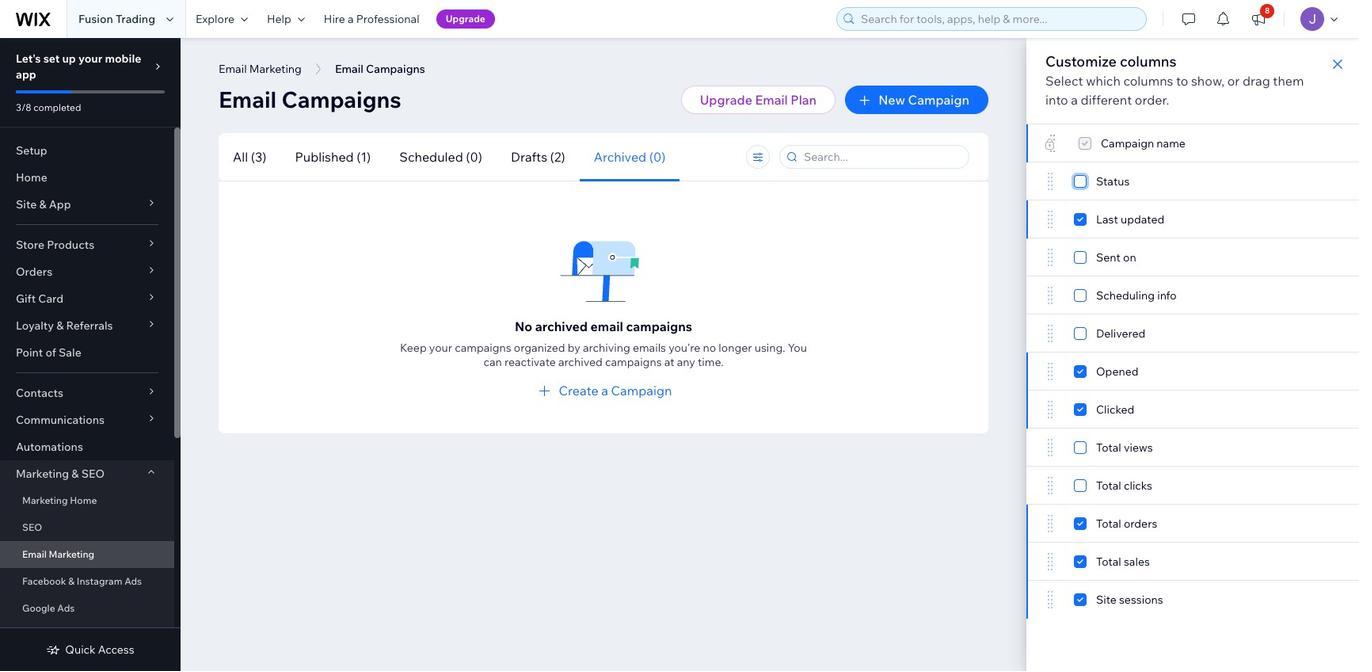 Task type: vqa. For each thing, say whether or not it's contained in the screenshot.
for
no



Task type: locate. For each thing, give the bounding box(es) containing it.
delivered button
[[1027, 315, 1360, 353]]

1 horizontal spatial campaign
[[909, 92, 970, 108]]

1 horizontal spatial home
[[70, 495, 97, 506]]

total clicks
[[1097, 479, 1153, 493]]

drag . image left scheduling info option
[[1046, 286, 1056, 305]]

fusion trading
[[78, 12, 155, 26]]

0 vertical spatial seo
[[81, 467, 105, 481]]

total sales button
[[1027, 543, 1360, 581]]

0 vertical spatial home
[[16, 170, 47, 185]]

site
[[16, 197, 37, 212], [1097, 593, 1117, 607]]

drag . image left total clicks option
[[1046, 476, 1056, 495]]

archived up create
[[559, 355, 603, 369]]

upgrade
[[446, 13, 486, 25], [700, 92, 753, 108]]

1 horizontal spatial site
[[1097, 593, 1117, 607]]

drag . image left delivered option
[[1046, 324, 1056, 343]]

all (3) button
[[219, 133, 281, 181]]

drag . image for opened
[[1046, 362, 1056, 381]]

a right hire
[[348, 12, 354, 26]]

status
[[1097, 174, 1130, 189]]

(0) inside the scheduled (0) button
[[466, 149, 483, 164]]

can
[[484, 355, 502, 369]]

0 horizontal spatial home
[[16, 170, 47, 185]]

seo inside popup button
[[81, 467, 105, 481]]

email
[[591, 319, 624, 334]]

Status checkbox
[[1075, 172, 1130, 191]]

site left the sessions
[[1097, 593, 1117, 607]]

drag . image for sent on
[[1046, 248, 1056, 267]]

products
[[47, 238, 94, 252]]

tab list containing all (3)
[[219, 133, 725, 181]]

access
[[98, 643, 134, 657]]

site for site sessions
[[1097, 593, 1117, 607]]

email marketing up facebook
[[22, 548, 94, 560]]

drag . image for scheduling info
[[1046, 286, 1056, 305]]

site left app
[[16, 197, 37, 212]]

campaign inside "button"
[[611, 383, 672, 399]]

seo up marketing home link
[[81, 467, 105, 481]]

drag . image for status
[[1046, 172, 1056, 191]]

1 vertical spatial email marketing
[[22, 548, 94, 560]]

email up facebook
[[22, 548, 47, 560]]

store
[[16, 238, 44, 252]]

& right facebook
[[68, 575, 75, 587]]

(0) inside archived (0) button
[[650, 149, 666, 164]]

total sales
[[1097, 555, 1151, 569]]

archived
[[535, 319, 588, 334], [559, 355, 603, 369]]

marketing up facebook & instagram ads
[[49, 548, 94, 560]]

a right create
[[602, 383, 609, 399]]

total left clicks
[[1097, 479, 1122, 493]]

automations
[[16, 440, 83, 454]]

marketing inside button
[[249, 62, 302, 76]]

views
[[1125, 441, 1154, 455]]

google ads
[[22, 602, 75, 614]]

drag . image left total views checkbox
[[1046, 438, 1056, 457]]

marketing home link
[[0, 487, 174, 514]]

Search for tools, apps, help & more... field
[[857, 8, 1142, 30]]

0 horizontal spatial ads
[[57, 602, 75, 614]]

loyalty & referrals
[[16, 319, 113, 333]]

2 vertical spatial a
[[602, 383, 609, 399]]

no archived email campaigns keep your campaigns organized by archiving emails you're no longer using. you can reactivate archived campaigns at any time.
[[400, 319, 808, 369]]

drag . image left site sessions checkbox
[[1046, 590, 1056, 609]]

drag . image left opened option
[[1046, 362, 1056, 381]]

(0) for archived (0)
[[650, 149, 666, 164]]

drag . image left total orders 'option'
[[1046, 514, 1056, 533]]

6 drag . image from the top
[[1046, 590, 1056, 609]]

home down marketing & seo popup button
[[70, 495, 97, 506]]

4 total from the top
[[1097, 555, 1122, 569]]

a inside customize columns select which columns to show, or drag them into a different order.
[[1072, 92, 1079, 108]]

marketing & seo
[[16, 467, 105, 481]]

setup link
[[0, 137, 174, 164]]

& up marketing home link
[[72, 467, 79, 481]]

drag . image inside total sales button
[[1046, 552, 1056, 571]]

different
[[1081, 92, 1133, 108]]

(0) right archived at the left of the page
[[650, 149, 666, 164]]

5 drag . image from the top
[[1046, 514, 1056, 533]]

8
[[1266, 6, 1271, 16]]

1 total from the top
[[1097, 441, 1122, 455]]

upgrade for upgrade email plan
[[700, 92, 753, 108]]

campaigns left the "organized"
[[455, 341, 512, 355]]

drag . image inside the delivered button
[[1046, 324, 1056, 343]]

total left "views"
[[1097, 441, 1122, 455]]

email marketing
[[219, 62, 302, 76], [22, 548, 94, 560]]

seo down marketing home
[[22, 521, 42, 533]]

campaigns up emails
[[627, 319, 693, 334]]

seo
[[81, 467, 105, 481], [22, 521, 42, 533]]

1 vertical spatial home
[[70, 495, 97, 506]]

marketing down automations
[[16, 467, 69, 481]]

0 horizontal spatial site
[[16, 197, 37, 212]]

drag . image inside total orders "button"
[[1046, 514, 1056, 533]]

Delivered checkbox
[[1075, 324, 1156, 343]]

total inside 'option'
[[1097, 517, 1122, 531]]

drafts
[[511, 149, 548, 164]]

1 vertical spatial ads
[[57, 602, 75, 614]]

site inside popup button
[[16, 197, 37, 212]]

0 horizontal spatial campaign
[[611, 383, 672, 399]]

loyalty & referrals button
[[0, 312, 174, 339]]

0 vertical spatial site
[[16, 197, 37, 212]]

1 horizontal spatial your
[[429, 341, 453, 355]]

fusion
[[78, 12, 113, 26]]

scheduling info button
[[1027, 277, 1360, 315]]

drag . image
[[1046, 248, 1056, 267], [1046, 286, 1056, 305], [1046, 362, 1056, 381], [1046, 400, 1056, 419], [1046, 438, 1056, 457], [1046, 552, 1056, 571]]

sales
[[1125, 555, 1151, 569]]

archived (0) button
[[580, 133, 680, 181]]

drag . image left status checkbox
[[1046, 172, 1056, 191]]

0 vertical spatial upgrade
[[446, 13, 486, 25]]

1 vertical spatial your
[[429, 341, 453, 355]]

total inside option
[[1097, 479, 1122, 493]]

0 vertical spatial email marketing
[[219, 62, 302, 76]]

help
[[267, 12, 292, 26]]

email
[[219, 62, 247, 76], [219, 86, 277, 113], [756, 92, 788, 108], [22, 548, 47, 560]]

drag . image inside site sessions button
[[1046, 590, 1056, 609]]

archived up by
[[535, 319, 588, 334]]

campaign down at
[[611, 383, 672, 399]]

3 drag . image from the top
[[1046, 362, 1056, 381]]

1 vertical spatial campaign
[[611, 383, 672, 399]]

your inside let's set up your mobile app
[[78, 52, 102, 66]]

total
[[1097, 441, 1122, 455], [1097, 479, 1122, 493], [1097, 517, 1122, 531], [1097, 555, 1122, 569]]

1 vertical spatial site
[[1097, 593, 1117, 607]]

home down setup
[[16, 170, 47, 185]]

sent on
[[1097, 250, 1137, 265]]

2 (0) from the left
[[650, 149, 666, 164]]

app
[[16, 67, 36, 82]]

3/8
[[16, 101, 31, 113]]

(2)
[[550, 149, 566, 164]]

ads right instagram
[[125, 575, 142, 587]]

your right up
[[78, 52, 102, 66]]

drag . image for delivered
[[1046, 324, 1056, 343]]

site & app button
[[0, 191, 174, 218]]

drag . image inside total views button
[[1046, 438, 1056, 457]]

1 horizontal spatial email marketing
[[219, 62, 302, 76]]

email marketing link
[[0, 541, 174, 568]]

campaign
[[909, 92, 970, 108], [611, 383, 672, 399]]

2 drag . image from the top
[[1046, 210, 1056, 229]]

1 vertical spatial upgrade
[[700, 92, 753, 108]]

no
[[515, 319, 533, 334]]

& for site
[[39, 197, 46, 212]]

drag . image
[[1046, 172, 1056, 191], [1046, 210, 1056, 229], [1046, 324, 1056, 343], [1046, 476, 1056, 495], [1046, 514, 1056, 533], [1046, 590, 1056, 609]]

1 horizontal spatial a
[[602, 383, 609, 399]]

campaign inside button
[[909, 92, 970, 108]]

columns
[[1121, 52, 1177, 71], [1124, 73, 1174, 89]]

drag . image left last
[[1046, 210, 1056, 229]]

upgrade for upgrade
[[446, 13, 486, 25]]

delivered
[[1097, 327, 1146, 341]]

marketing & seo button
[[0, 460, 174, 487]]

& left app
[[39, 197, 46, 212]]

email marketing inside sidebar element
[[22, 548, 94, 560]]

create
[[559, 383, 599, 399]]

communications button
[[0, 407, 174, 434]]

drag
[[1243, 73, 1271, 89]]

email down email marketing button
[[219, 86, 277, 113]]

total for total clicks
[[1097, 479, 1122, 493]]

0 horizontal spatial upgrade
[[446, 13, 486, 25]]

email left plan
[[756, 92, 788, 108]]

upgrade button
[[436, 10, 495, 29]]

a inside "button"
[[602, 383, 609, 399]]

drag . image for last updated
[[1046, 210, 1056, 229]]

drag . image inside sent on button
[[1046, 248, 1056, 267]]

opened button
[[1027, 353, 1360, 391]]

tab list
[[219, 133, 725, 181]]

ads right google
[[57, 602, 75, 614]]

1 (0) from the left
[[466, 149, 483, 164]]

1 horizontal spatial seo
[[81, 467, 105, 481]]

0 vertical spatial archived
[[535, 319, 588, 334]]

archiving
[[583, 341, 631, 355]]

drag . image left clicked 'option' on the right bottom of the page
[[1046, 400, 1056, 419]]

0 horizontal spatial your
[[78, 52, 102, 66]]

gift card button
[[0, 285, 174, 312]]

drag . image inside last updated button
[[1046, 210, 1056, 229]]

drag . image for total sales
[[1046, 552, 1056, 571]]

total left orders
[[1097, 517, 1122, 531]]

drag . image inside scheduling info button
[[1046, 286, 1056, 305]]

0 horizontal spatial seo
[[22, 521, 42, 533]]

seo link
[[0, 514, 174, 541]]

drag . image inside clicked button
[[1046, 400, 1056, 419]]

2 drag . image from the top
[[1046, 286, 1056, 305]]

total left sales on the right bottom of the page
[[1097, 555, 1122, 569]]

(3)
[[251, 149, 267, 164]]

1 horizontal spatial ads
[[125, 575, 142, 587]]

home
[[16, 170, 47, 185], [70, 495, 97, 506]]

gift
[[16, 292, 36, 306]]

0 horizontal spatial a
[[348, 12, 354, 26]]

0 vertical spatial a
[[348, 12, 354, 26]]

email inside sidebar element
[[22, 548, 47, 560]]

1 vertical spatial a
[[1072, 92, 1079, 108]]

email marketing for email marketing button
[[219, 62, 302, 76]]

1 drag . image from the top
[[1046, 172, 1056, 191]]

Site sessions checkbox
[[1075, 590, 1173, 609]]

5 drag . image from the top
[[1046, 438, 1056, 457]]

create a campaign button
[[535, 381, 672, 400]]

google
[[22, 602, 55, 614]]

1 horizontal spatial upgrade
[[700, 92, 753, 108]]

drag . image inside opened button
[[1046, 362, 1056, 381]]

0 horizontal spatial email marketing
[[22, 548, 94, 560]]

facebook
[[22, 575, 66, 587]]

a right into
[[1072, 92, 1079, 108]]

hire
[[324, 12, 345, 26]]

drag . image inside status button
[[1046, 172, 1056, 191]]

0 vertical spatial your
[[78, 52, 102, 66]]

4 drag . image from the top
[[1046, 400, 1056, 419]]

2 total from the top
[[1097, 479, 1122, 493]]

order.
[[1136, 92, 1170, 108]]

let's
[[16, 52, 41, 66]]

marketing up email campaigns
[[249, 62, 302, 76]]

total for total sales
[[1097, 555, 1122, 569]]

instagram
[[77, 575, 122, 587]]

marketing down marketing & seo
[[22, 495, 68, 506]]

drag . image inside total clicks "button"
[[1046, 476, 1056, 495]]

(0) right scheduled
[[466, 149, 483, 164]]

8 button
[[1242, 0, 1277, 38]]

0 vertical spatial campaign
[[909, 92, 970, 108]]

email marketing down "help"
[[219, 62, 302, 76]]

upgrade left plan
[[700, 92, 753, 108]]

upgrade right professional
[[446, 13, 486, 25]]

create a campaign
[[559, 383, 672, 399]]

campaign right 'new'
[[909, 92, 970, 108]]

last
[[1097, 212, 1119, 227]]

drag . image for clicked
[[1046, 400, 1056, 419]]

a for campaign
[[602, 383, 609, 399]]

on
[[1124, 250, 1137, 265]]

& inside dropdown button
[[56, 319, 64, 333]]

& right loyalty
[[56, 319, 64, 333]]

drag . image left 'sent on' "checkbox"
[[1046, 248, 1056, 267]]

0 horizontal spatial (0)
[[466, 149, 483, 164]]

3 drag . image from the top
[[1046, 324, 1056, 343]]

Sent on checkbox
[[1075, 248, 1137, 267]]

info
[[1158, 288, 1177, 303]]

&
[[39, 197, 46, 212], [56, 319, 64, 333], [72, 467, 79, 481], [68, 575, 75, 587]]

1 horizontal spatial (0)
[[650, 149, 666, 164]]

None checkbox
[[1079, 134, 1186, 153]]

1 drag . image from the top
[[1046, 248, 1056, 267]]

new campaign
[[879, 92, 970, 108]]

site inside checkbox
[[1097, 593, 1117, 607]]

& for loyalty
[[56, 319, 64, 333]]

Last updated checkbox
[[1075, 210, 1165, 229]]

2 horizontal spatial a
[[1072, 92, 1079, 108]]

email marketing inside button
[[219, 62, 302, 76]]

4 drag . image from the top
[[1046, 476, 1056, 495]]

drag . image for site sessions
[[1046, 590, 1056, 609]]

6 drag . image from the top
[[1046, 552, 1056, 571]]

email marketing for email marketing link at left bottom
[[22, 548, 94, 560]]

point of sale link
[[0, 339, 174, 366]]

drag . image left total sales checkbox
[[1046, 552, 1056, 571]]

no
[[703, 341, 717, 355]]

3 total from the top
[[1097, 517, 1122, 531]]

quick access button
[[46, 643, 134, 657]]

scheduled
[[400, 149, 463, 164]]

your right keep
[[429, 341, 453, 355]]

point
[[16, 346, 43, 360]]

plan
[[791, 92, 817, 108]]



Task type: describe. For each thing, give the bounding box(es) containing it.
total views button
[[1027, 429, 1360, 467]]

orders
[[16, 265, 52, 279]]

Opened checkbox
[[1075, 362, 1149, 381]]

your inside no archived email campaigns keep your campaigns organized by archiving emails you're no longer using. you can reactivate archived campaigns at any time.
[[429, 341, 453, 355]]

Total sales checkbox
[[1075, 552, 1160, 571]]

scheduled (0)
[[400, 149, 483, 164]]

of
[[46, 346, 56, 360]]

help button
[[258, 0, 315, 38]]

upgrade email plan button
[[681, 86, 836, 114]]

drag . image for total views
[[1046, 438, 1056, 457]]

email down explore
[[219, 62, 247, 76]]

you
[[788, 341, 808, 355]]

store products
[[16, 238, 94, 252]]

professional
[[356, 12, 420, 26]]

1 vertical spatial archived
[[559, 355, 603, 369]]

app
[[49, 197, 71, 212]]

up
[[62, 52, 76, 66]]

total for total orders
[[1097, 517, 1122, 531]]

completed
[[33, 101, 81, 113]]

total for total views
[[1097, 441, 1122, 455]]

quick
[[65, 643, 96, 657]]

organized
[[514, 341, 566, 355]]

upgrade email plan
[[700, 92, 817, 108]]

published (1)
[[295, 149, 371, 164]]

clicked button
[[1027, 391, 1360, 429]]

let's set up your mobile app
[[16, 52, 141, 82]]

by
[[568, 341, 581, 355]]

which
[[1087, 73, 1121, 89]]

drafts (2) button
[[497, 133, 580, 181]]

at
[[665, 355, 675, 369]]

marketing home
[[22, 495, 97, 506]]

scheduling
[[1097, 288, 1156, 303]]

Search... field
[[800, 146, 964, 168]]

scheduling info
[[1097, 288, 1177, 303]]

Scheduling info checkbox
[[1075, 286, 1177, 305]]

site for site & app
[[16, 197, 37, 212]]

contacts
[[16, 386, 63, 400]]

& for facebook
[[68, 575, 75, 587]]

site & app
[[16, 197, 71, 212]]

home inside marketing home link
[[70, 495, 97, 506]]

Total orders checkbox
[[1075, 514, 1168, 533]]

trading
[[116, 12, 155, 26]]

status button
[[1027, 162, 1360, 201]]

a for professional
[[348, 12, 354, 26]]

site sessions button
[[1027, 581, 1360, 619]]

customize columns select which columns to show, or drag them into a different order.
[[1046, 52, 1305, 108]]

longer
[[719, 341, 753, 355]]

marketing inside popup button
[[16, 467, 69, 481]]

them
[[1274, 73, 1305, 89]]

keep
[[400, 341, 427, 355]]

email campaigns
[[219, 86, 402, 113]]

time.
[[698, 355, 724, 369]]

& for marketing
[[72, 467, 79, 481]]

to
[[1177, 73, 1189, 89]]

(1)
[[357, 149, 371, 164]]

reactivate
[[505, 355, 556, 369]]

clicks
[[1125, 479, 1153, 493]]

drag . image for total orders
[[1046, 514, 1056, 533]]

published
[[295, 149, 354, 164]]

Total clicks checkbox
[[1075, 476, 1163, 495]]

customize
[[1046, 52, 1117, 71]]

store products button
[[0, 231, 174, 258]]

1 vertical spatial columns
[[1124, 73, 1174, 89]]

setup
[[16, 143, 47, 158]]

quick access
[[65, 643, 134, 657]]

total orders
[[1097, 517, 1158, 531]]

3/8 completed
[[16, 101, 81, 113]]

scheduled (0) button
[[385, 133, 497, 181]]

all
[[233, 149, 248, 164]]

site sessions
[[1097, 593, 1164, 607]]

orders
[[1125, 517, 1158, 531]]

Total views checkbox
[[1075, 438, 1163, 457]]

home link
[[0, 164, 174, 191]]

drag . image for total clicks
[[1046, 476, 1056, 495]]

1 vertical spatial seo
[[22, 521, 42, 533]]

(0) for scheduled (0)
[[466, 149, 483, 164]]

you're
[[669, 341, 701, 355]]

orders button
[[0, 258, 174, 285]]

0 vertical spatial columns
[[1121, 52, 1177, 71]]

home inside home "link"
[[16, 170, 47, 185]]

sidebar element
[[0, 38, 181, 671]]

referrals
[[66, 319, 113, 333]]

campaigns up create a campaign
[[605, 355, 662, 369]]

hire a professional link
[[315, 0, 429, 38]]

Clicked checkbox
[[1075, 400, 1145, 419]]

google ads link
[[0, 595, 174, 622]]

email marketing button
[[211, 57, 310, 81]]

emails
[[633, 341, 667, 355]]

card
[[38, 292, 64, 306]]

sent on button
[[1027, 239, 1360, 277]]

facebook & instagram ads
[[22, 575, 142, 587]]

last updated
[[1097, 212, 1165, 227]]

all (3)
[[233, 149, 267, 164]]

contacts button
[[0, 380, 174, 407]]

campaigns
[[282, 86, 402, 113]]

sent
[[1097, 250, 1121, 265]]

updated
[[1121, 212, 1165, 227]]

into
[[1046, 92, 1069, 108]]

archived
[[594, 149, 647, 164]]

loyalty
[[16, 319, 54, 333]]

0 vertical spatial ads
[[125, 575, 142, 587]]

point of sale
[[16, 346, 81, 360]]

archived (0)
[[594, 149, 666, 164]]

sessions
[[1120, 593, 1164, 607]]



